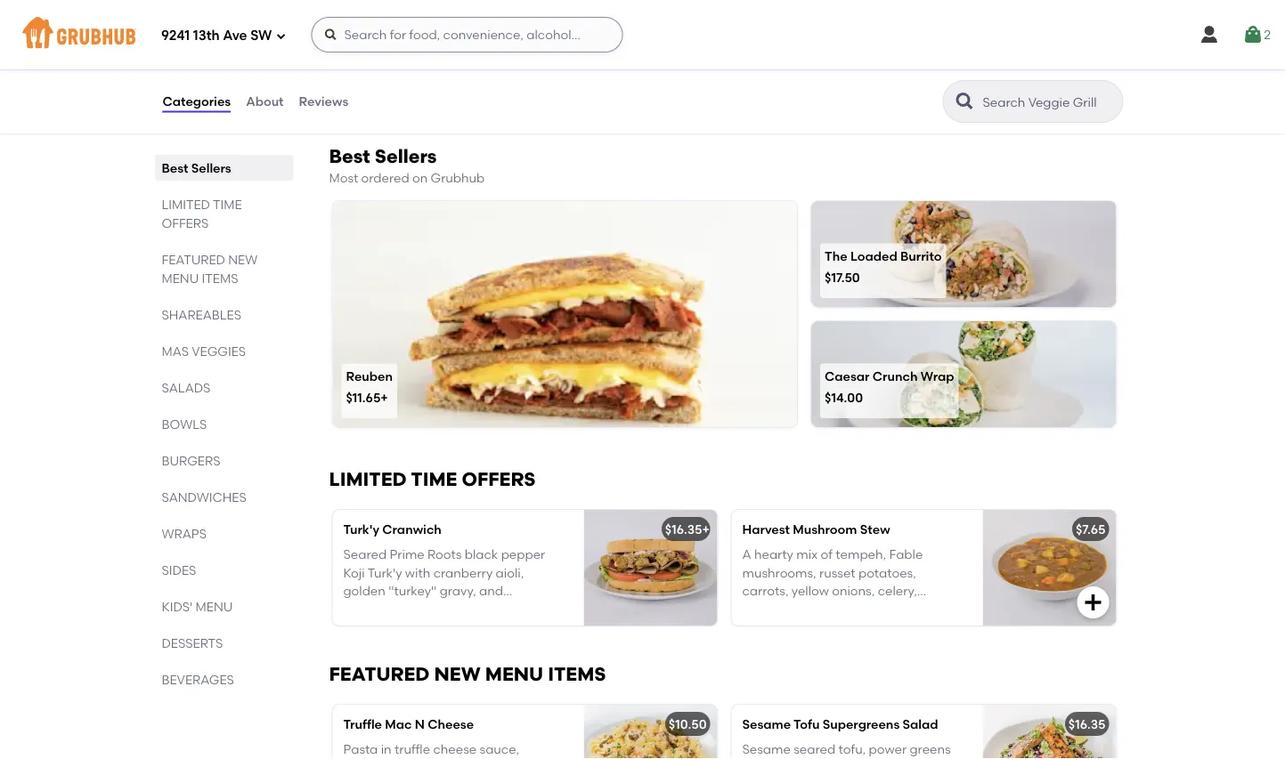 Task type: describe. For each thing, give the bounding box(es) containing it.
1 horizontal spatial limited time offers
[[329, 468, 536, 491]]

wraps tab
[[162, 525, 286, 543]]

wrap
[[921, 369, 954, 384]]

limited inside tab
[[162, 197, 210, 212]]

$10.50
[[669, 717, 707, 732]]

bread
[[452, 620, 488, 635]]

9241
[[161, 28, 190, 44]]

and inside the a hearty mix of tempeh, fable mushrooms, russet potatoes, carrots, yellow onions, celery, rosemary, and thyme
[[805, 602, 829, 617]]

supergreens
[[823, 717, 900, 732]]

best sellers
[[162, 160, 231, 175]]

$16.35 for $16.35 +
[[665, 522, 702, 537]]

$16.35 +
[[665, 522, 710, 537]]

new inside tab
[[228, 252, 258, 267]]

sandwiches
[[162, 490, 247, 505]]

mas veggies
[[162, 344, 246, 359]]

$7.65
[[1076, 522, 1106, 537]]

on inside seared prime roots black pepper koji turk'y with cranberry aioli, golden "turkey" gravy, and homemade cranberry stuffing on grilled sourdough bread
[[527, 602, 543, 617]]

1 vertical spatial featured
[[329, 663, 430, 686]]

truffle
[[343, 717, 382, 732]]

mix
[[796, 547, 818, 563]]

pasta in truffle cheese sauce,
[[343, 742, 564, 760]]

ave
[[223, 28, 247, 44]]

prime
[[390, 547, 425, 563]]

desserts tab
[[162, 634, 286, 653]]

grilled
[[343, 620, 381, 635]]

categories
[[163, 94, 231, 109]]

$1.99
[[463, 30, 491, 45]]

celery,
[[878, 584, 917, 599]]

beverages tab
[[162, 671, 286, 689]]

greens
[[910, 742, 951, 758]]

russet
[[819, 566, 856, 581]]

power
[[869, 742, 907, 758]]

pasta
[[343, 742, 378, 758]]

carrots,
[[742, 584, 789, 599]]

shareables tab
[[162, 305, 286, 324]]

turk'y inside seared prime roots black pepper koji turk'y with cranberry aioli, golden "turkey" gravy, and homemade cranberry stuffing on grilled sourdough bread
[[368, 566, 402, 581]]

featured inside tab
[[162, 252, 225, 267]]

sesame tofu supergreens salad image
[[983, 705, 1116, 760]]

mas
[[162, 344, 189, 359]]

sides tab
[[162, 561, 286, 580]]

best for best sellers most ordered on grubhub
[[329, 145, 370, 168]]

cheese
[[433, 742, 477, 758]]

time inside limited time offers
[[213, 197, 242, 212]]

a hearty mix of tempeh, fable mushrooms, russet potatoes, carrots, yellow onions, celery, rosemary, and thyme
[[742, 547, 923, 617]]

veggies
[[192, 344, 246, 359]]

menu inside tab
[[162, 271, 199, 286]]

harvest
[[742, 522, 790, 537]]

cheese
[[428, 717, 474, 732]]

ordered
[[361, 170, 409, 185]]

sandwiches tab
[[162, 488, 286, 507]]

hearty
[[754, 547, 793, 563]]

sourdough
[[384, 620, 449, 635]]

in
[[381, 742, 392, 758]]

0 horizontal spatial svg image
[[324, 28, 338, 42]]

kids'
[[162, 599, 193, 615]]

shareables
[[162, 307, 241, 322]]

+ inside the reuben $11.65 +
[[381, 390, 388, 405]]

tofu,
[[839, 742, 866, 758]]

turk'y cranwich image
[[584, 510, 717, 626]]

best sellers tab
[[162, 159, 286, 177]]

limited time offers inside tab
[[162, 197, 242, 231]]

1 horizontal spatial items
[[548, 663, 606, 686]]

2
[[1264, 27, 1271, 42]]

bowls
[[162, 417, 207, 432]]

seared
[[343, 547, 387, 563]]

1 horizontal spatial svg image
[[1083, 592, 1104, 614]]

fable
[[889, 547, 923, 563]]

beverages
[[162, 672, 234, 688]]

thyme
[[832, 602, 870, 617]]

salad
[[903, 717, 938, 732]]

koji
[[343, 566, 365, 581]]

tofu
[[794, 717, 820, 732]]

1 vertical spatial time
[[411, 468, 457, 491]]

the loaded burrito $17.50
[[825, 249, 942, 285]]

2 button
[[1243, 19, 1271, 51]]

1 horizontal spatial limited
[[329, 468, 407, 491]]

mac
[[385, 717, 412, 732]]

13th
[[193, 28, 220, 44]]

with
[[405, 566, 430, 581]]

salads tab
[[162, 379, 286, 397]]

Search Veggie Grill search field
[[981, 94, 1117, 110]]

$14.00
[[825, 390, 863, 405]]

$11.65
[[346, 390, 381, 405]]

1 horizontal spatial offers
[[462, 468, 536, 491]]

gravy,
[[440, 584, 476, 599]]

salads
[[162, 380, 211, 395]]

onions,
[[832, 584, 875, 599]]

0 vertical spatial cranberry
[[433, 566, 493, 581]]

2 vertical spatial menu
[[485, 663, 543, 686]]

yellow
[[792, 584, 829, 599]]

caesar crunch wrap $14.00
[[825, 369, 954, 405]]

1 horizontal spatial featured new menu items
[[329, 663, 606, 686]]

n
[[415, 717, 425, 732]]

seared
[[794, 742, 836, 758]]

sesame seared tofu, power greens
[[742, 742, 951, 760]]

harvest mushroom stew
[[742, 522, 890, 537]]

sesame tofu supergreens salad
[[742, 717, 938, 732]]

sauce,
[[480, 742, 519, 758]]

truffle
[[395, 742, 430, 758]]

reuben
[[346, 369, 393, 384]]

mushrooms,
[[742, 566, 816, 581]]

rosemary,
[[742, 602, 802, 617]]

"turkey"
[[388, 584, 437, 599]]

stuffing
[[479, 602, 524, 617]]



Task type: locate. For each thing, give the bounding box(es) containing it.
truffle mac n cheese image
[[584, 705, 717, 760]]

truffle mac n cheese
[[343, 717, 474, 732]]

roots
[[428, 547, 462, 563]]

+ left harvest
[[702, 522, 710, 537]]

1 horizontal spatial $16.35
[[1069, 717, 1106, 732]]

1 vertical spatial and
[[805, 602, 829, 617]]

sides
[[162, 563, 196, 578]]

menu up shareables
[[162, 271, 199, 286]]

sellers inside best sellers most ordered on grubhub
[[375, 145, 437, 168]]

1 horizontal spatial svg image
[[1243, 24, 1264, 45]]

0 vertical spatial items
[[202, 271, 238, 286]]

menu right kids' at the bottom left of page
[[196, 599, 233, 615]]

1 vertical spatial turk'y
[[368, 566, 402, 581]]

0 vertical spatial turk'y
[[343, 522, 379, 537]]

1 vertical spatial +
[[702, 522, 710, 537]]

0 vertical spatial new
[[228, 252, 258, 267]]

0 vertical spatial limited time offers
[[162, 197, 242, 231]]

sw
[[250, 28, 272, 44]]

1 horizontal spatial best
[[329, 145, 370, 168]]

cranwich
[[382, 522, 442, 537]]

and down yellow
[[805, 602, 829, 617]]

1 horizontal spatial time
[[411, 468, 457, 491]]

svg image right the sw
[[276, 31, 286, 41]]

1 horizontal spatial on
[[527, 602, 543, 617]]

1 horizontal spatial and
[[805, 602, 829, 617]]

0 vertical spatial on
[[412, 170, 428, 185]]

1 vertical spatial $16.35
[[1069, 717, 1106, 732]]

sellers up ordered
[[375, 145, 437, 168]]

and up the stuffing
[[479, 584, 503, 599]]

featured new menu items inside tab
[[162, 252, 258, 286]]

sesame for sesame seared tofu, power greens
[[742, 742, 791, 758]]

1 horizontal spatial featured
[[329, 663, 430, 686]]

featured new menu items tab
[[162, 250, 286, 288]]

svg image down the $7.65
[[1083, 592, 1104, 614]]

featured down limited time offers tab
[[162, 252, 225, 267]]

kids' menu
[[162, 599, 233, 615]]

featured new menu items
[[162, 252, 258, 286], [329, 663, 606, 686]]

tempeh,
[[836, 547, 886, 563]]

cranberry
[[433, 566, 493, 581], [417, 602, 476, 617]]

best inside best sellers most ordered on grubhub
[[329, 145, 370, 168]]

1 horizontal spatial sellers
[[375, 145, 437, 168]]

0 horizontal spatial on
[[412, 170, 428, 185]]

about
[[246, 94, 284, 109]]

0 vertical spatial and
[[479, 584, 503, 599]]

burrito
[[900, 249, 942, 264]]

limited time offers tab
[[162, 195, 286, 232]]

svg image left 2 button
[[1199, 24, 1220, 45]]

new down bread
[[434, 663, 481, 686]]

0 horizontal spatial best
[[162, 160, 188, 175]]

0 horizontal spatial limited
[[162, 197, 210, 212]]

delivery
[[494, 30, 541, 45]]

featured new menu items up shareables
[[162, 252, 258, 286]]

limited
[[162, 197, 210, 212], [329, 468, 407, 491]]

reviews button
[[298, 69, 349, 134]]

loaded
[[850, 249, 897, 264]]

1 vertical spatial limited
[[329, 468, 407, 491]]

on inside best sellers most ordered on grubhub
[[412, 170, 428, 185]]

1 vertical spatial on
[[527, 602, 543, 617]]

crunch
[[873, 369, 918, 384]]

sesame left tofu
[[742, 717, 791, 732]]

1 vertical spatial featured new menu items
[[329, 663, 606, 686]]

items inside tab
[[202, 271, 238, 286]]

new down limited time offers tab
[[228, 252, 258, 267]]

0 vertical spatial +
[[381, 390, 388, 405]]

seared prime roots black pepper koji turk'y with cranberry aioli, golden "turkey" gravy, and homemade cranberry stuffing on grilled sourdough bread
[[343, 547, 545, 635]]

sesame inside sesame seared tofu, power greens
[[742, 742, 791, 758]]

time down 'best sellers' tab
[[213, 197, 242, 212]]

best up limited time offers tab
[[162, 160, 188, 175]]

svg image
[[1199, 24, 1220, 45], [276, 31, 286, 41], [1083, 592, 1104, 614]]

sellers
[[375, 145, 437, 168], [191, 160, 231, 175]]

about button
[[245, 69, 285, 134]]

1 vertical spatial sesame
[[742, 742, 791, 758]]

0 horizontal spatial featured new menu items
[[162, 252, 258, 286]]

items
[[202, 271, 238, 286], [548, 663, 606, 686]]

1 horizontal spatial new
[[434, 663, 481, 686]]

offers up "black"
[[462, 468, 536, 491]]

1 vertical spatial cranberry
[[417, 602, 476, 617]]

harvest mushroom stew image
[[983, 510, 1116, 626]]

+ down reuben
[[381, 390, 388, 405]]

offers inside limited time offers
[[162, 216, 209, 231]]

0 horizontal spatial $16.35
[[665, 522, 702, 537]]

most
[[329, 170, 358, 185]]

on
[[412, 170, 428, 185], [527, 602, 543, 617]]

svg image inside 2 button
[[1243, 24, 1264, 45]]

stew
[[860, 522, 890, 537]]

new
[[228, 252, 258, 267], [434, 663, 481, 686]]

categories button
[[162, 69, 232, 134]]

sellers up limited time offers tab
[[191, 160, 231, 175]]

2 horizontal spatial svg image
[[1199, 24, 1220, 45]]

0 vertical spatial featured
[[162, 252, 225, 267]]

turk'y up seared
[[343, 522, 379, 537]]

1 vertical spatial menu
[[196, 599, 233, 615]]

$16.35 for $16.35
[[1069, 717, 1106, 732]]

offers
[[162, 216, 209, 231], [462, 468, 536, 491]]

0 horizontal spatial new
[[228, 252, 258, 267]]

cranberry up gravy,
[[433, 566, 493, 581]]

and inside seared prime roots black pepper koji turk'y with cranberry aioli, golden "turkey" gravy, and homemade cranberry stuffing on grilled sourdough bread
[[479, 584, 503, 599]]

reviews
[[299, 94, 348, 109]]

0 vertical spatial sesame
[[742, 717, 791, 732]]

$16.35
[[665, 522, 702, 537], [1069, 717, 1106, 732]]

grubhub
[[431, 170, 485, 185]]

0 horizontal spatial offers
[[162, 216, 209, 231]]

limited time offers up cranwich
[[329, 468, 536, 491]]

sesame left the 'seared'
[[742, 742, 791, 758]]

1 vertical spatial offers
[[462, 468, 536, 491]]

featured new menu items down bread
[[329, 663, 606, 686]]

+
[[381, 390, 388, 405], [702, 522, 710, 537]]

menu down bread
[[485, 663, 543, 686]]

a
[[742, 547, 751, 563]]

time up cranwich
[[411, 468, 457, 491]]

svg image
[[1243, 24, 1264, 45], [324, 28, 338, 42]]

menu
[[162, 271, 199, 286], [196, 599, 233, 615], [485, 663, 543, 686]]

0 vertical spatial featured new menu items
[[162, 252, 258, 286]]

0 vertical spatial offers
[[162, 216, 209, 231]]

bowls tab
[[162, 415, 286, 434]]

the
[[825, 249, 848, 264]]

search icon image
[[954, 91, 976, 112]]

0 horizontal spatial featured
[[162, 252, 225, 267]]

1 horizontal spatial +
[[702, 522, 710, 537]]

1 vertical spatial items
[[548, 663, 606, 686]]

best inside tab
[[162, 160, 188, 175]]

1 vertical spatial new
[[434, 663, 481, 686]]

0 horizontal spatial limited time offers
[[162, 197, 242, 231]]

1 sesame from the top
[[742, 717, 791, 732]]

potatoes,
[[859, 566, 916, 581]]

0 horizontal spatial and
[[479, 584, 503, 599]]

turk'y cranwich
[[343, 522, 442, 537]]

0 horizontal spatial svg image
[[276, 31, 286, 41]]

0 horizontal spatial sellers
[[191, 160, 231, 175]]

9241 13th ave sw
[[161, 28, 272, 44]]

cranberry down gravy,
[[417, 602, 476, 617]]

0 vertical spatial menu
[[162, 271, 199, 286]]

best
[[329, 145, 370, 168], [162, 160, 188, 175]]

menu inside tab
[[196, 599, 233, 615]]

wraps
[[162, 526, 207, 542]]

on right ordered
[[412, 170, 428, 185]]

0 vertical spatial $16.35
[[665, 522, 702, 537]]

$1.99 delivery
[[463, 30, 541, 45]]

1 vertical spatial limited time offers
[[329, 468, 536, 491]]

on right the stuffing
[[527, 602, 543, 617]]

limited time offers down best sellers
[[162, 197, 242, 231]]

$17.50
[[825, 270, 860, 285]]

desserts
[[162, 636, 223, 651]]

featured
[[162, 252, 225, 267], [329, 663, 430, 686]]

kids' menu tab
[[162, 598, 286, 616]]

burgers
[[162, 453, 220, 468]]

turk'y down seared
[[368, 566, 402, 581]]

0 vertical spatial time
[[213, 197, 242, 212]]

reuben $11.65 +
[[346, 369, 393, 405]]

mas veggies tab
[[162, 342, 286, 361]]

featured down grilled
[[329, 663, 430, 686]]

sellers inside tab
[[191, 160, 231, 175]]

limited up turk'y cranwich
[[329, 468, 407, 491]]

0 horizontal spatial items
[[202, 271, 238, 286]]

best up most
[[329, 145, 370, 168]]

mushroom
[[793, 522, 857, 537]]

golden
[[343, 584, 385, 599]]

main navigation navigation
[[0, 0, 1285, 69]]

black
[[465, 547, 498, 563]]

sesame for sesame tofu supergreens salad
[[742, 717, 791, 732]]

of
[[821, 547, 833, 563]]

best for best sellers
[[162, 160, 188, 175]]

2 sesame from the top
[[742, 742, 791, 758]]

limited down best sellers
[[162, 197, 210, 212]]

burgers tab
[[162, 452, 286, 470]]

sellers for best sellers most ordered on grubhub
[[375, 145, 437, 168]]

0 horizontal spatial time
[[213, 197, 242, 212]]

Search for food, convenience, alcohol... search field
[[311, 17, 623, 53]]

offers down best sellers
[[162, 216, 209, 231]]

0 horizontal spatial +
[[381, 390, 388, 405]]

aioli,
[[496, 566, 524, 581]]

sellers for best sellers
[[191, 160, 231, 175]]

0 vertical spatial limited
[[162, 197, 210, 212]]

and
[[479, 584, 503, 599], [805, 602, 829, 617]]

pepper
[[501, 547, 545, 563]]

caesar
[[825, 369, 870, 384]]



Task type: vqa. For each thing, say whether or not it's contained in the screenshot.
the right FEATURED NEW MENU ITEMS
yes



